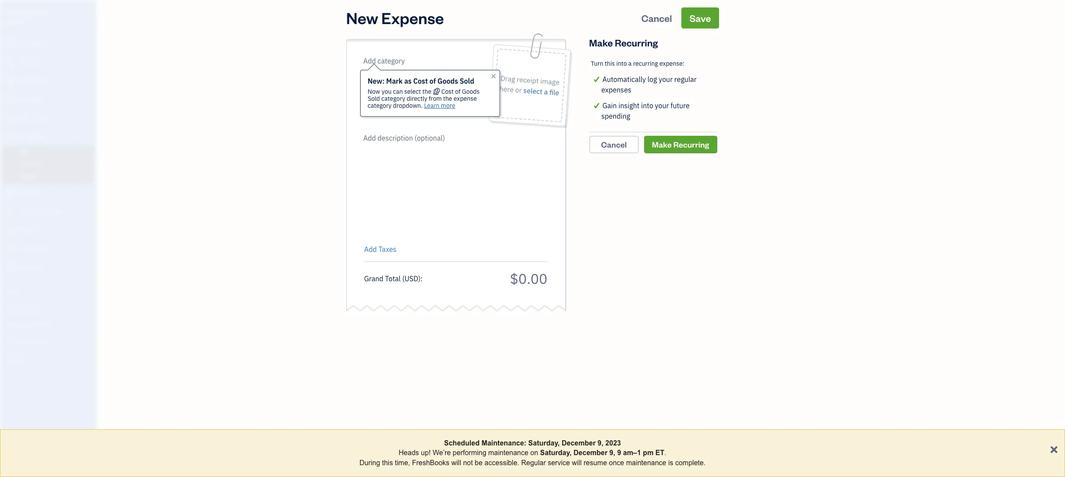 Task type: vqa. For each thing, say whether or not it's contained in the screenshot.
THE 'AMOUNT (USD)' 'text box'
yes



Task type: locate. For each thing, give the bounding box(es) containing it.
owner
[[7, 18, 24, 25]]

will
[[452, 460, 461, 467], [572, 460, 582, 467]]

service
[[548, 460, 570, 467]]

0 vertical spatial maintenance
[[488, 450, 529, 457]]

Description text field
[[360, 133, 543, 238]]

items and services link
[[2, 317, 94, 332]]

9, left 9
[[610, 450, 615, 457]]

am–1
[[623, 450, 641, 457]]

saturday, up on on the bottom of page
[[528, 440, 560, 447]]

into right insight
[[641, 101, 653, 110]]

0 vertical spatial cost
[[413, 77, 428, 86]]

new expense
[[346, 7, 444, 28]]

0 horizontal spatial a
[[544, 87, 548, 96]]

0 horizontal spatial recurring
[[615, 36, 658, 49]]

1 vertical spatial december
[[574, 450, 608, 457]]

into up automatically
[[617, 60, 627, 68]]

dashboard image
[[6, 39, 16, 48]]

category down "now"
[[368, 102, 392, 110]]

0 vertical spatial sold
[[460, 77, 474, 86]]

will left not
[[452, 460, 461, 467]]

pm
[[643, 450, 654, 457]]

new: mark as cost of goods sold
[[368, 77, 474, 86]]

1 vertical spatial a
[[544, 87, 548, 96]]

make recurring
[[589, 36, 658, 49], [652, 139, 709, 150]]

image
[[540, 77, 560, 87]]

saturday, up service
[[540, 450, 572, 457]]

0 horizontal spatial maintenance
[[488, 450, 529, 457]]

sold inside cost of goods sold category directly from the expense category dropdown.
[[368, 95, 380, 103]]

(
[[402, 274, 405, 283]]

sold
[[460, 77, 474, 86], [368, 95, 380, 103]]

settings
[[7, 354, 27, 361]]

sold up expense
[[460, 77, 474, 86]]

cancel button down spending
[[589, 136, 639, 154]]

2023
[[606, 440, 621, 447]]

1 vertical spatial 9,
[[610, 450, 615, 457]]

december
[[562, 440, 596, 447], [574, 450, 608, 457]]

cancel button
[[634, 7, 680, 29], [589, 136, 639, 154]]

1 vertical spatial goods
[[462, 88, 480, 96]]

1 horizontal spatial select
[[523, 86, 543, 96]]

0 horizontal spatial will
[[452, 460, 461, 467]]

money image
[[6, 226, 16, 235]]

team members
[[7, 305, 45, 312]]

this
[[605, 60, 615, 68], [382, 460, 393, 467]]

1 vertical spatial sold
[[368, 95, 380, 103]]

the inside cost of goods sold category directly from the expense category dropdown.
[[443, 95, 452, 103]]

new for new company owner
[[7, 8, 20, 16]]

is
[[668, 460, 673, 467]]

a
[[629, 60, 632, 68], [544, 87, 548, 96]]

cost up more
[[441, 88, 454, 96]]

make up 'turn'
[[589, 36, 613, 49]]

the down new: mark as cost of goods sold in the top of the page
[[422, 88, 432, 96]]

this right 'turn'
[[605, 60, 615, 68]]

cancel left save
[[642, 12, 672, 24]]

1 will from the left
[[452, 460, 461, 467]]

1 horizontal spatial the
[[443, 95, 452, 103]]

1 horizontal spatial cost
[[441, 88, 454, 96]]

1 horizontal spatial goods
[[462, 88, 480, 96]]

cost of goods sold category directly from the expense category dropdown.
[[368, 88, 480, 110]]

0 horizontal spatial goods
[[438, 77, 458, 86]]

receipt
[[517, 75, 539, 85]]

during
[[359, 460, 380, 467]]

1 horizontal spatial into
[[641, 101, 653, 110]]

into
[[617, 60, 627, 68], [641, 101, 653, 110]]

1 horizontal spatial this
[[605, 60, 615, 68]]

recurring
[[615, 36, 658, 49], [674, 139, 709, 150]]

new for new expense
[[346, 7, 378, 28]]

recurring up turn this into a recurring expense:
[[615, 36, 658, 49]]

into inside gain insight into your future spending
[[641, 101, 653, 110]]

0 vertical spatial recurring
[[615, 36, 658, 49]]

your right log
[[659, 75, 673, 84]]

your left the future in the top of the page
[[655, 101, 669, 110]]

1 vertical spatial cancel
[[601, 139, 627, 150]]

maintenance
[[488, 450, 529, 457], [626, 460, 666, 467]]

bank connections link
[[2, 333, 94, 349]]

1 horizontal spatial cancel
[[642, 12, 672, 24]]

0 horizontal spatial the
[[422, 88, 432, 96]]

the
[[422, 88, 432, 96], [443, 95, 452, 103]]

maintenance down maintenance:
[[488, 450, 529, 457]]

1 vertical spatial recurring
[[674, 139, 709, 150]]

1 vertical spatial cancel button
[[589, 136, 639, 154]]

0 horizontal spatial select
[[404, 88, 421, 96]]

0 horizontal spatial sold
[[368, 95, 380, 103]]

we're
[[433, 450, 451, 457]]

0 horizontal spatial cost
[[413, 77, 428, 86]]

bank
[[7, 337, 19, 344]]

0 horizontal spatial into
[[617, 60, 627, 68]]

from
[[429, 95, 442, 103]]

0 horizontal spatial cancel
[[601, 139, 627, 150]]

be
[[475, 460, 483, 467]]

this inside turn this into a recurring expense: element
[[605, 60, 615, 68]]

gain insight into your future spending
[[602, 101, 690, 121]]

performing
[[453, 450, 486, 457]]

0 horizontal spatial of
[[430, 77, 436, 86]]

make recurring up turn this into a recurring expense:
[[589, 36, 658, 49]]

turn this into a recurring expense: element
[[589, 53, 717, 132]]

a left recurring
[[629, 60, 632, 68]]

add
[[364, 245, 377, 254]]

1 horizontal spatial will
[[572, 460, 582, 467]]

of up more
[[455, 88, 461, 96]]

or
[[515, 85, 522, 95]]

1 vertical spatial maintenance
[[626, 460, 666, 467]]

saturday,
[[528, 440, 560, 447], [540, 450, 572, 457]]

0 horizontal spatial 9,
[[598, 440, 604, 447]]

0 vertical spatial goods
[[438, 77, 458, 86]]

1 horizontal spatial recurring
[[674, 139, 709, 150]]

1 vertical spatial into
[[641, 101, 653, 110]]

can
[[393, 88, 403, 96]]

0 vertical spatial cancel
[[642, 12, 672, 24]]

make recurring button
[[644, 136, 717, 154]]

cancel button left save
[[634, 7, 680, 29]]

cost right as
[[413, 77, 428, 86]]

select down as
[[404, 88, 421, 96]]

1 vertical spatial cost
[[441, 88, 454, 96]]

of up from
[[430, 77, 436, 86]]

1 horizontal spatial of
[[455, 88, 461, 96]]

select
[[523, 86, 543, 96], [404, 88, 421, 96]]

0 vertical spatial this
[[605, 60, 615, 68]]

0 horizontal spatial this
[[382, 460, 393, 467]]

drag
[[500, 74, 516, 84]]

0 vertical spatial 9,
[[598, 440, 604, 447]]

insight
[[619, 101, 640, 110]]

select inside select a file
[[523, 86, 543, 96]]

9,
[[598, 440, 604, 447], [610, 450, 615, 457]]

0 horizontal spatial make
[[589, 36, 613, 49]]

make recurring down the future in the top of the page
[[652, 139, 709, 150]]

1 vertical spatial your
[[655, 101, 669, 110]]

make down gain insight into your future spending in the right of the page
[[652, 139, 672, 150]]

now
[[368, 88, 380, 96]]

1 vertical spatial of
[[455, 88, 461, 96]]

1 horizontal spatial make
[[652, 139, 672, 150]]

1 vertical spatial this
[[382, 460, 393, 467]]

now you can select the
[[368, 88, 433, 96]]

connections
[[20, 337, 51, 344]]

will right service
[[572, 460, 582, 467]]

into for a
[[617, 60, 627, 68]]

9, left 2023
[[598, 440, 604, 447]]

turn this into a recurring expense:
[[591, 60, 685, 68]]

maintenance down the pm
[[626, 460, 666, 467]]

cancel down spending
[[601, 139, 627, 150]]

main element
[[0, 0, 118, 478]]

resume
[[584, 460, 607, 467]]

cost inside cost of goods sold category directly from the expense category dropdown.
[[441, 88, 454, 96]]

members
[[22, 305, 45, 312]]

0 horizontal spatial new
[[7, 8, 20, 16]]

sold left you
[[368, 95, 380, 103]]

make
[[589, 36, 613, 49], [652, 139, 672, 150]]

a left file
[[544, 87, 548, 96]]

cancel
[[642, 12, 672, 24], [601, 139, 627, 150]]

1 vertical spatial make recurring
[[652, 139, 709, 150]]

expense:
[[660, 60, 685, 68]]

select down receipt
[[523, 86, 543, 96]]

gain
[[603, 101, 617, 110]]

of
[[430, 77, 436, 86], [455, 88, 461, 96]]

the right from
[[443, 95, 452, 103]]

recurring down the future in the top of the page
[[674, 139, 709, 150]]

your
[[659, 75, 673, 84], [655, 101, 669, 110]]

1 vertical spatial make
[[652, 139, 672, 150]]

this left time, at the bottom
[[382, 460, 393, 467]]

your inside gain insight into your future spending
[[655, 101, 669, 110]]

apps link
[[2, 285, 94, 300]]

new inside the new company owner
[[7, 8, 20, 16]]

0 vertical spatial your
[[659, 75, 673, 84]]

0 vertical spatial into
[[617, 60, 627, 68]]

1 horizontal spatial a
[[629, 60, 632, 68]]

up!
[[421, 450, 431, 457]]

0 vertical spatial cancel button
[[634, 7, 680, 29]]

1 horizontal spatial new
[[346, 7, 378, 28]]

a inside select a file
[[544, 87, 548, 96]]

category
[[381, 95, 405, 103], [368, 102, 392, 110]]

0 vertical spatial make
[[589, 36, 613, 49]]



Task type: describe. For each thing, give the bounding box(es) containing it.
automatically
[[603, 75, 646, 84]]

maintenance:
[[482, 440, 526, 447]]

save button
[[682, 7, 719, 29]]

):
[[418, 274, 423, 283]]

accessible.
[[485, 460, 519, 467]]

new:
[[368, 77, 385, 86]]

expense
[[454, 95, 477, 103]]

close image
[[490, 73, 497, 80]]

make inside button
[[652, 139, 672, 150]]

of inside cost of goods sold category directly from the expense category dropdown.
[[455, 88, 461, 96]]

select a file button
[[523, 85, 560, 98]]

.
[[665, 450, 667, 457]]

dropdown.
[[393, 102, 423, 110]]

bank connections
[[7, 337, 51, 344]]

file
[[549, 88, 560, 97]]

payment image
[[6, 114, 16, 123]]

mark
[[386, 77, 403, 86]]

estimate image
[[6, 77, 16, 86]]

report image
[[6, 264, 16, 273]]

category down the date in mm/dd/yyyy format 'text box'
[[381, 95, 405, 103]]

regular
[[674, 75, 697, 84]]

invoice image
[[6, 96, 16, 104]]

make recurring inside button
[[652, 139, 709, 150]]

Category text field
[[363, 56, 438, 66]]

recurring inside the make recurring button
[[674, 139, 709, 150]]

check image
[[591, 74, 603, 85]]

project image
[[6, 189, 16, 197]]

this inside scheduled maintenance: saturday, december 9, 2023 heads up! we're performing maintenance on saturday, december 9, 9 am–1 pm et . during this time, freshbooks will not be accessible. regular service will resume once maintenance is complete.
[[382, 460, 393, 467]]

apps
[[7, 289, 20, 296]]

heads
[[399, 450, 419, 457]]

0 vertical spatial make recurring
[[589, 36, 658, 49]]

you
[[382, 88, 392, 96]]

directly
[[407, 95, 427, 103]]

automatically log your regular expenses
[[602, 75, 697, 94]]

your inside automatically log your regular expenses
[[659, 75, 673, 84]]

drag receipt image here or
[[499, 74, 560, 95]]

9
[[617, 450, 621, 457]]

learn more
[[424, 102, 455, 110]]

0 vertical spatial saturday,
[[528, 440, 560, 447]]

2 will from the left
[[572, 460, 582, 467]]

here
[[499, 84, 514, 94]]

select a file
[[523, 86, 560, 97]]

company
[[21, 8, 50, 16]]

1 horizontal spatial sold
[[460, 77, 474, 86]]

Amount (USD) text field
[[510, 270, 548, 288]]

Date in MM/DD/YYYY format text field
[[364, 78, 421, 86]]

× dialog
[[0, 430, 1065, 478]]

total
[[385, 274, 401, 283]]

learn more link
[[424, 102, 455, 110]]

spending
[[602, 112, 630, 121]]

scheduled maintenance: saturday, december 9, 2023 heads up! we're performing maintenance on saturday, december 9, 9 am–1 pm et . during this time, freshbooks will not be accessible. regular service will resume once maintenance is complete.
[[359, 440, 706, 467]]

team members link
[[2, 301, 94, 316]]

into for your
[[641, 101, 653, 110]]

once
[[609, 460, 624, 467]]

more
[[441, 102, 455, 110]]

check image
[[591, 100, 603, 111]]

freshbooks
[[412, 460, 450, 467]]

regular
[[521, 460, 546, 467]]

goods inside cost of goods sold category directly from the expense category dropdown.
[[462, 88, 480, 96]]

timer image
[[6, 207, 16, 216]]

× button
[[1050, 441, 1058, 457]]

team
[[7, 305, 20, 312]]

taxes
[[379, 245, 397, 254]]

services
[[32, 321, 53, 328]]

scheduled
[[444, 440, 480, 447]]

0 vertical spatial a
[[629, 60, 632, 68]]

turn
[[591, 60, 603, 68]]

new company owner
[[7, 8, 50, 25]]

0 vertical spatial december
[[562, 440, 596, 447]]

not
[[463, 460, 473, 467]]

log
[[648, 75, 657, 84]]

add taxes button
[[364, 244, 397, 255]]

et
[[656, 450, 665, 457]]

future
[[671, 101, 690, 110]]

time,
[[395, 460, 410, 467]]

×
[[1050, 441, 1058, 457]]

1 horizontal spatial maintenance
[[626, 460, 666, 467]]

usd
[[405, 274, 418, 283]]

complete.
[[675, 460, 706, 467]]

1 horizontal spatial 9,
[[610, 450, 615, 457]]

add taxes
[[364, 245, 397, 254]]

expense
[[381, 7, 444, 28]]

chart image
[[6, 245, 16, 254]]

on
[[531, 450, 538, 457]]

0 vertical spatial of
[[430, 77, 436, 86]]

grand
[[364, 274, 383, 283]]

items
[[7, 321, 20, 328]]

and
[[21, 321, 31, 328]]

recurring
[[633, 60, 658, 68]]

items and services
[[7, 321, 53, 328]]

1 vertical spatial saturday,
[[540, 450, 572, 457]]

expense image
[[6, 133, 16, 142]]

save
[[690, 12, 711, 24]]

expenses
[[602, 86, 631, 94]]

settings link
[[2, 350, 94, 365]]

grand total ( usd ):
[[364, 274, 423, 283]]

learn
[[424, 102, 440, 110]]

client image
[[6, 58, 16, 67]]



